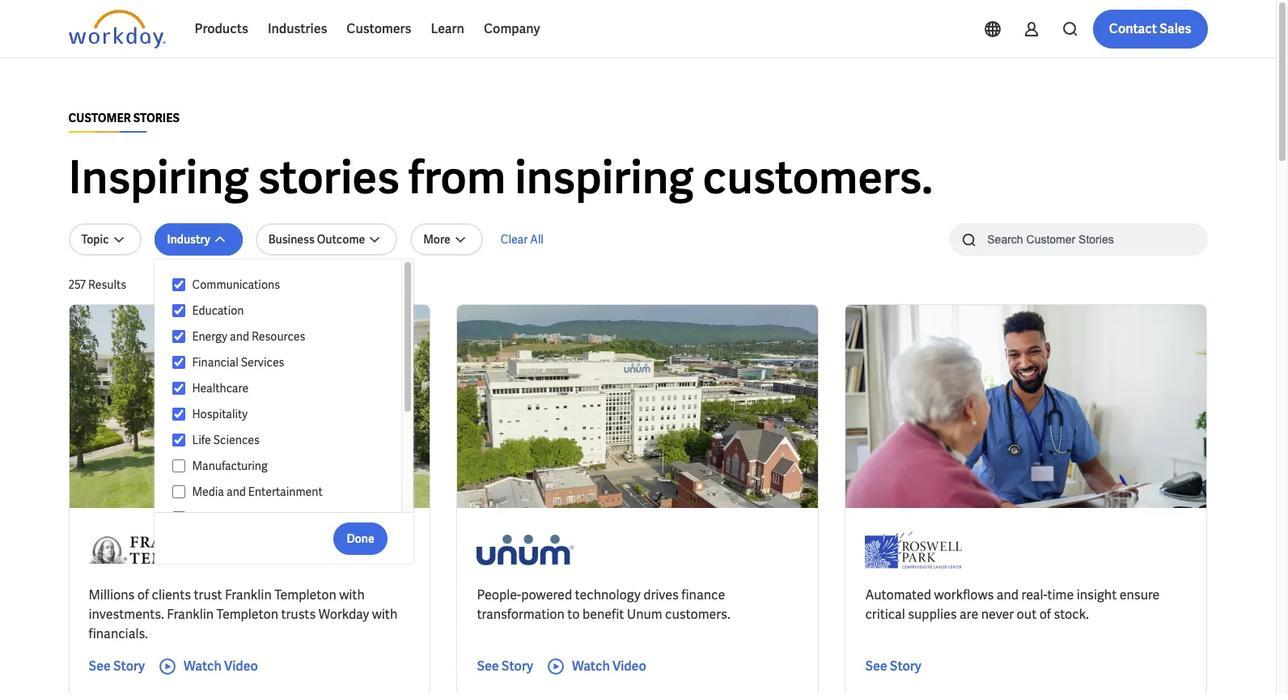 Task type: describe. For each thing, give the bounding box(es) containing it.
done
[[347, 531, 374, 546]]

contact
[[1110, 20, 1158, 37]]

257
[[68, 278, 86, 292]]

critical
[[866, 606, 906, 623]]

people-
[[477, 587, 521, 604]]

to
[[568, 606, 580, 623]]

life sciences link
[[186, 431, 386, 450]]

business outcome button
[[256, 223, 398, 256]]

media
[[192, 485, 224, 499]]

0 vertical spatial franklin
[[225, 587, 272, 604]]

media and entertainment link
[[186, 482, 386, 502]]

customers
[[347, 20, 412, 37]]

resources
[[252, 329, 305, 344]]

entertainment
[[248, 485, 323, 499]]

topic
[[81, 232, 109, 247]]

technology
[[575, 587, 641, 604]]

energy
[[192, 329, 228, 344]]

hospitality link
[[186, 405, 386, 424]]

transformation
[[477, 606, 565, 623]]

people-powered technology drives finance transformation to benefit unum customers.
[[477, 587, 731, 623]]

0 vertical spatial templeton
[[275, 587, 336, 604]]

trust
[[194, 587, 222, 604]]

customer stories
[[68, 111, 180, 125]]

millions of clients trust franklin templeton with investments. franklin templeton trusts workday with financials.
[[89, 587, 398, 643]]

inspiring stories from inspiring customers.
[[68, 148, 933, 207]]

finance
[[682, 587, 725, 604]]

supplies
[[908, 606, 957, 623]]

of inside the automated workflows and real-time insight ensure critical supplies are never out of stock.
[[1040, 606, 1051, 623]]

millions
[[89, 587, 135, 604]]

0 horizontal spatial with
[[339, 587, 365, 604]]

healthcare
[[192, 381, 249, 396]]

of inside millions of clients trust franklin templeton with investments. franklin templeton trusts workday with financials.
[[137, 587, 149, 604]]

watch video for unum
[[572, 658, 647, 675]]

all
[[530, 232, 544, 247]]

stories
[[258, 148, 400, 207]]

customers. inside 'people-powered technology drives finance transformation to benefit unum customers.'
[[665, 606, 731, 623]]

education link
[[186, 301, 386, 321]]

products button
[[185, 10, 258, 49]]

unum image
[[477, 528, 574, 573]]

from
[[409, 148, 506, 207]]

contact sales link
[[1093, 10, 1208, 49]]

see for millions of clients trust franklin templeton with investments. franklin templeton trusts workday with financials.
[[89, 658, 111, 675]]

customers button
[[337, 10, 421, 49]]

are
[[960, 606, 979, 623]]

ensure
[[1120, 587, 1160, 604]]

see story for millions of clients trust franklin templeton with investments. franklin templeton trusts workday with financials.
[[89, 658, 145, 675]]

topic button
[[68, 223, 141, 256]]

stock.
[[1054, 606, 1089, 623]]

industries
[[268, 20, 327, 37]]

sciences
[[213, 433, 260, 448]]

stories
[[133, 111, 180, 125]]

watch video link for franklin
[[158, 657, 258, 677]]

never
[[982, 606, 1014, 623]]

257 results
[[68, 278, 126, 292]]

communications link
[[186, 275, 386, 295]]

outcome
[[317, 232, 365, 247]]

clear
[[501, 232, 528, 247]]

sales
[[1160, 20, 1192, 37]]

investments.
[[89, 606, 164, 623]]

hospitality
[[192, 407, 248, 422]]

inspiring
[[515, 148, 694, 207]]

life sciences
[[192, 433, 260, 448]]

unum
[[627, 606, 663, 623]]

drives
[[644, 587, 679, 604]]

franklin templeton companies, llc image
[[89, 528, 231, 573]]

clients
[[152, 587, 191, 604]]

video for unum
[[613, 658, 647, 675]]

company
[[484, 20, 540, 37]]

0 vertical spatial customers.
[[703, 148, 933, 207]]

financials.
[[89, 626, 148, 643]]

learn
[[431, 20, 465, 37]]

customer
[[68, 111, 131, 125]]

out
[[1017, 606, 1037, 623]]

healthcare link
[[186, 379, 386, 398]]

nonprofit link
[[186, 508, 386, 528]]

and for entertainment
[[227, 485, 246, 499]]

financial services link
[[186, 353, 386, 372]]

trusts
[[281, 606, 316, 623]]

energy and resources link
[[186, 327, 386, 346]]

manufacturing link
[[186, 457, 386, 476]]



Task type: vqa. For each thing, say whether or not it's contained in the screenshot.
Centric
no



Task type: locate. For each thing, give the bounding box(es) containing it.
and
[[230, 329, 249, 344], [227, 485, 246, 499], [997, 587, 1019, 604]]

story for people-powered technology drives finance transformation to benefit unum customers.
[[502, 658, 533, 675]]

1 vertical spatial customers.
[[665, 606, 731, 623]]

see story link down financials.
[[89, 657, 145, 677]]

powered
[[521, 587, 572, 604]]

0 horizontal spatial watch video
[[184, 658, 258, 675]]

0 horizontal spatial video
[[224, 658, 258, 675]]

workflows
[[934, 587, 994, 604]]

3 story from the left
[[890, 658, 922, 675]]

1 horizontal spatial watch
[[572, 658, 610, 675]]

1 horizontal spatial watch video
[[572, 658, 647, 675]]

see down financials.
[[89, 658, 111, 675]]

2 watch video from the left
[[572, 658, 647, 675]]

1 watch video link from the left
[[158, 657, 258, 677]]

0 horizontal spatial see
[[89, 658, 111, 675]]

watch video down millions of clients trust franklin templeton with investments. franklin templeton trusts workday with financials. on the bottom of page
[[184, 658, 258, 675]]

energy and resources
[[192, 329, 305, 344]]

story down financials.
[[113, 658, 145, 675]]

business outcome
[[268, 232, 365, 247]]

1 horizontal spatial franklin
[[225, 587, 272, 604]]

0 horizontal spatial see story link
[[89, 657, 145, 677]]

see story link down transformation
[[477, 657, 533, 677]]

1 horizontal spatial story
[[502, 658, 533, 675]]

nonprofit
[[192, 511, 242, 525]]

0 horizontal spatial franklin
[[167, 606, 214, 623]]

1 vertical spatial of
[[1040, 606, 1051, 623]]

2 horizontal spatial see
[[866, 658, 888, 675]]

0 vertical spatial and
[[230, 329, 249, 344]]

done button
[[334, 522, 387, 555]]

and down manufacturing
[[227, 485, 246, 499]]

0 horizontal spatial see story
[[89, 658, 145, 675]]

of right 'out'
[[1040, 606, 1051, 623]]

1 horizontal spatial see
[[477, 658, 499, 675]]

inspiring
[[68, 148, 249, 207]]

3 see from the left
[[866, 658, 888, 675]]

2 see story link from the left
[[477, 657, 533, 677]]

2 watch video link from the left
[[546, 657, 647, 677]]

real-
[[1022, 587, 1048, 604]]

learn button
[[421, 10, 474, 49]]

customers.
[[703, 148, 933, 207], [665, 606, 731, 623]]

Search Customer Stories text field
[[978, 225, 1176, 253]]

1 vertical spatial with
[[372, 606, 398, 623]]

0 vertical spatial with
[[339, 587, 365, 604]]

see story down financials.
[[89, 658, 145, 675]]

see
[[89, 658, 111, 675], [477, 658, 499, 675], [866, 658, 888, 675]]

of up investments.
[[137, 587, 149, 604]]

of
[[137, 587, 149, 604], [1040, 606, 1051, 623]]

1 horizontal spatial see story link
[[477, 657, 533, 677]]

life
[[192, 433, 211, 448]]

video down millions of clients trust franklin templeton with investments. franklin templeton trusts workday with financials. on the bottom of page
[[224, 658, 258, 675]]

watch
[[184, 658, 222, 675], [572, 658, 610, 675]]

contact sales
[[1110, 20, 1192, 37]]

1 watch video from the left
[[184, 658, 258, 675]]

benefit
[[583, 606, 624, 623]]

company button
[[474, 10, 550, 49]]

workday
[[319, 606, 369, 623]]

industry button
[[154, 223, 243, 256]]

None checkbox
[[172, 278, 186, 292], [172, 304, 186, 318], [172, 355, 186, 370], [172, 381, 186, 396], [172, 407, 186, 422], [172, 485, 186, 499], [172, 511, 186, 525], [172, 278, 186, 292], [172, 304, 186, 318], [172, 355, 186, 370], [172, 381, 186, 396], [172, 407, 186, 422], [172, 485, 186, 499], [172, 511, 186, 525]]

automated
[[866, 587, 932, 604]]

video for franklin
[[224, 658, 258, 675]]

0 horizontal spatial story
[[113, 658, 145, 675]]

franklin right trust
[[225, 587, 272, 604]]

see story link down the critical
[[866, 657, 922, 677]]

watch for unum
[[572, 658, 610, 675]]

story
[[113, 658, 145, 675], [502, 658, 533, 675], [890, 658, 922, 675]]

2 horizontal spatial story
[[890, 658, 922, 675]]

2 story from the left
[[502, 658, 533, 675]]

see story link
[[89, 657, 145, 677], [477, 657, 533, 677], [866, 657, 922, 677]]

3 see story link from the left
[[866, 657, 922, 677]]

1 vertical spatial templeton
[[216, 606, 278, 623]]

media and entertainment
[[192, 485, 323, 499]]

insight
[[1077, 587, 1117, 604]]

1 horizontal spatial of
[[1040, 606, 1051, 623]]

2 horizontal spatial see story
[[866, 658, 922, 675]]

1 horizontal spatial watch video link
[[546, 657, 647, 677]]

and up financial services
[[230, 329, 249, 344]]

1 video from the left
[[224, 658, 258, 675]]

1 horizontal spatial with
[[372, 606, 398, 623]]

industry
[[167, 232, 210, 247]]

financial services
[[192, 355, 284, 370]]

results
[[88, 278, 126, 292]]

watch for franklin
[[184, 658, 222, 675]]

and up never
[[997, 587, 1019, 604]]

1 see story link from the left
[[89, 657, 145, 677]]

and for resources
[[230, 329, 249, 344]]

education
[[192, 304, 244, 318]]

1 story from the left
[[113, 658, 145, 675]]

watch down the benefit
[[572, 658, 610, 675]]

2 horizontal spatial see story link
[[866, 657, 922, 677]]

watch video down the benefit
[[572, 658, 647, 675]]

business
[[268, 232, 315, 247]]

0 vertical spatial of
[[137, 587, 149, 604]]

services
[[241, 355, 284, 370]]

industries button
[[258, 10, 337, 49]]

more button
[[410, 223, 483, 256]]

clear all button
[[496, 223, 549, 256]]

see story link for people-powered technology drives finance transformation to benefit unum customers.
[[477, 657, 533, 677]]

0 horizontal spatial of
[[137, 587, 149, 604]]

watch video link down the benefit
[[546, 657, 647, 677]]

with
[[339, 587, 365, 604], [372, 606, 398, 623]]

see down transformation
[[477, 658, 499, 675]]

go to the homepage image
[[68, 10, 166, 49]]

see down the critical
[[866, 658, 888, 675]]

video down unum
[[613, 658, 647, 675]]

1 horizontal spatial video
[[613, 658, 647, 675]]

templeton down trust
[[216, 606, 278, 623]]

0 horizontal spatial watch
[[184, 658, 222, 675]]

manufacturing
[[192, 459, 268, 474]]

2 video from the left
[[613, 658, 647, 675]]

3 see story from the left
[[866, 658, 922, 675]]

with up workday
[[339, 587, 365, 604]]

watch video
[[184, 658, 258, 675], [572, 658, 647, 675]]

see story for people-powered technology drives finance transformation to benefit unum customers.
[[477, 658, 533, 675]]

1 vertical spatial and
[[227, 485, 246, 499]]

franklin
[[225, 587, 272, 604], [167, 606, 214, 623]]

video
[[224, 658, 258, 675], [613, 658, 647, 675]]

story for millions of clients trust franklin templeton with investments. franklin templeton trusts workday with financials.
[[113, 658, 145, 675]]

and inside the automated workflows and real-time insight ensure critical supplies are never out of stock.
[[997, 587, 1019, 604]]

2 watch from the left
[[572, 658, 610, 675]]

see for people-powered technology drives finance transformation to benefit unum customers.
[[477, 658, 499, 675]]

clear all
[[501, 232, 544, 247]]

story down transformation
[[502, 658, 533, 675]]

watch video link for unum
[[546, 657, 647, 677]]

watch down millions of clients trust franklin templeton with investments. franklin templeton trusts workday with financials. on the bottom of page
[[184, 658, 222, 675]]

franklin down trust
[[167, 606, 214, 623]]

1 see story from the left
[[89, 658, 145, 675]]

2 vertical spatial and
[[997, 587, 1019, 604]]

roswell park comprehensive cancer center (roswell park cancer institute) image
[[866, 528, 963, 573]]

communications
[[192, 278, 280, 292]]

watch video for franklin
[[184, 658, 258, 675]]

time
[[1048, 587, 1074, 604]]

see story down transformation
[[477, 658, 533, 675]]

templeton
[[275, 587, 336, 604], [216, 606, 278, 623]]

story down the critical
[[890, 658, 922, 675]]

1 watch from the left
[[184, 658, 222, 675]]

None checkbox
[[172, 329, 186, 344], [172, 433, 186, 448], [172, 459, 186, 474], [172, 329, 186, 344], [172, 433, 186, 448], [172, 459, 186, 474]]

financial
[[192, 355, 239, 370]]

templeton up trusts on the left
[[275, 587, 336, 604]]

automated workflows and real-time insight ensure critical supplies are never out of stock.
[[866, 587, 1160, 623]]

see story link for millions of clients trust franklin templeton with investments. franklin templeton trusts workday with financials.
[[89, 657, 145, 677]]

2 see story from the left
[[477, 658, 533, 675]]

see story
[[89, 658, 145, 675], [477, 658, 533, 675], [866, 658, 922, 675]]

1 vertical spatial franklin
[[167, 606, 214, 623]]

0 horizontal spatial watch video link
[[158, 657, 258, 677]]

2 see from the left
[[477, 658, 499, 675]]

watch video link down millions of clients trust franklin templeton with investments. franklin templeton trusts workday with financials. on the bottom of page
[[158, 657, 258, 677]]

products
[[195, 20, 248, 37]]

1 horizontal spatial see story
[[477, 658, 533, 675]]

more
[[423, 232, 451, 247]]

1 see from the left
[[89, 658, 111, 675]]

with right workday
[[372, 606, 398, 623]]

see story down the critical
[[866, 658, 922, 675]]



